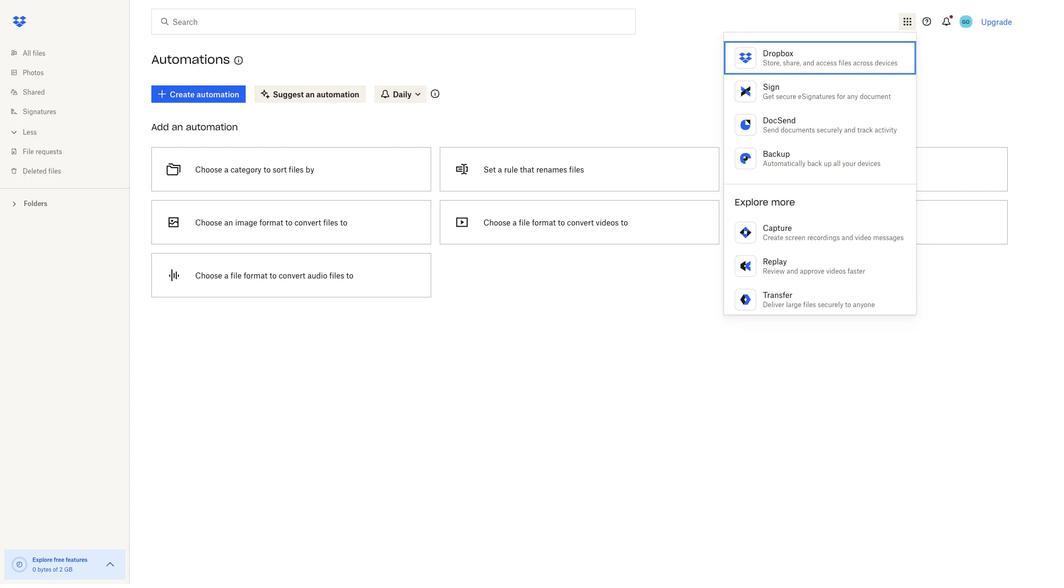 Task type: locate. For each thing, give the bounding box(es) containing it.
add
[[152, 121, 169, 133]]

2
[[59, 566, 63, 573]]

choose an image format to convert files to
[[195, 218, 348, 227]]

a inside button
[[498, 165, 502, 174]]

videos
[[596, 218, 619, 227], [827, 267, 847, 275]]

an inside button
[[224, 218, 233, 227]]

convert inside choose an image format to convert files to button
[[295, 218, 321, 227]]

convert down set a rule that renames files button at the top of page
[[568, 218, 594, 227]]

files
[[33, 49, 46, 57], [839, 59, 852, 67], [289, 165, 304, 174], [570, 165, 585, 174], [803, 165, 818, 174], [48, 167, 61, 175], [324, 218, 338, 227], [796, 218, 810, 227], [330, 271, 345, 280], [804, 301, 817, 309]]

deleted files
[[23, 167, 61, 175]]

all files
[[23, 49, 46, 57]]

an
[[172, 121, 183, 133], [224, 218, 233, 227]]

0 vertical spatial devices
[[875, 59, 898, 67]]

free
[[54, 557, 64, 563]]

access
[[817, 59, 838, 67]]

1 horizontal spatial videos
[[827, 267, 847, 275]]

1 horizontal spatial file
[[519, 218, 530, 227]]

and right review
[[787, 267, 799, 275]]

1 vertical spatial devices
[[858, 159, 881, 167]]

format for audio
[[244, 271, 268, 280]]

sort
[[273, 165, 287, 174]]

1 vertical spatial explore
[[32, 557, 53, 563]]

shared
[[23, 88, 45, 96]]

1 horizontal spatial explore
[[735, 197, 769, 208]]

files inside transfer deliver large files securely to anyone
[[804, 301, 817, 309]]

convert inside choose a file format to convert videos to button
[[568, 218, 594, 227]]

explore
[[735, 197, 769, 208], [32, 557, 53, 563]]

all
[[834, 159, 841, 167]]

of
[[53, 566, 58, 573]]

format down the image at the left of the page
[[244, 271, 268, 280]]

0 vertical spatial explore
[[735, 197, 769, 208]]

format inside 'button'
[[244, 271, 268, 280]]

dropbox store, share, and access files across devices
[[764, 48, 898, 67]]

unzip
[[772, 218, 794, 227]]

unzip files button
[[724, 196, 1013, 249]]

file down the image at the left of the page
[[231, 271, 242, 280]]

file requests link
[[9, 142, 130, 161]]

an left the image at the left of the page
[[224, 218, 233, 227]]

automatically
[[764, 159, 806, 167]]

set a rule that renames files button
[[436, 143, 724, 196]]

an for choose
[[224, 218, 233, 227]]

backup automatically back up all your devices
[[764, 149, 881, 167]]

replay
[[764, 257, 788, 266]]

explore left the more
[[735, 197, 769, 208]]

securely inside transfer deliver large files securely to anyone
[[818, 301, 844, 309]]

choose for choose a file format to convert videos to
[[484, 218, 511, 227]]

click to watch a demo video image
[[232, 54, 245, 67]]

format for files
[[260, 218, 284, 227]]

approve
[[801, 267, 825, 275]]

docsend
[[764, 116, 797, 125]]

quota usage element
[[11, 556, 28, 574]]

a inside 'button'
[[224, 271, 229, 280]]

explore inside explore free features 0 bytes of 2 gb
[[32, 557, 53, 563]]

convert inside choose a file format to convert audio files to 'button'
[[279, 271, 306, 280]]

docsend send documents securely and track activity
[[764, 116, 898, 134]]

automations
[[152, 52, 230, 67]]

deleted files link
[[9, 161, 130, 181]]

file down that
[[519, 218, 530, 227]]

0 vertical spatial an
[[172, 121, 183, 133]]

gb
[[64, 566, 73, 573]]

convert down by
[[295, 218, 321, 227]]

track
[[858, 126, 874, 134]]

category
[[231, 165, 262, 174]]

transfer deliver large files securely to anyone
[[764, 290, 876, 309]]

securely up backup automatically back up all your devices
[[818, 126, 843, 134]]

devices right your
[[858, 159, 881, 167]]

and inside capture create screen recordings and video messages
[[842, 233, 854, 242]]

format down renames
[[532, 218, 556, 227]]

0 horizontal spatial an
[[172, 121, 183, 133]]

0 horizontal spatial explore
[[32, 557, 53, 563]]

capture create screen recordings and video messages
[[764, 223, 904, 242]]

explore for explore more
[[735, 197, 769, 208]]

and right share,
[[804, 59, 815, 67]]

deliver
[[764, 301, 785, 309]]

folders
[[24, 200, 47, 208]]

format for videos
[[532, 218, 556, 227]]

and left track on the top right of the page
[[845, 126, 856, 134]]

0 vertical spatial securely
[[818, 126, 843, 134]]

0 horizontal spatial file
[[231, 271, 242, 280]]

signatures
[[23, 107, 56, 116]]

set
[[484, 165, 496, 174]]

format
[[260, 218, 284, 227], [532, 218, 556, 227], [244, 271, 268, 280]]

file
[[519, 218, 530, 227], [231, 271, 242, 280]]

send
[[764, 126, 780, 134]]

and left video
[[842, 233, 854, 242]]

choose a category to sort files by button
[[147, 143, 436, 196]]

choose for choose an image format to convert files to
[[195, 218, 222, 227]]

format right the image at the left of the page
[[260, 218, 284, 227]]

and inside dropbox store, share, and access files across devices
[[804, 59, 815, 67]]

convert left audio
[[279, 271, 306, 280]]

screen
[[786, 233, 806, 242]]

large
[[787, 301, 802, 309]]

choose
[[195, 165, 222, 174], [195, 218, 222, 227], [484, 218, 511, 227], [195, 271, 222, 280]]

1 vertical spatial an
[[224, 218, 233, 227]]

and inside docsend send documents securely and track activity
[[845, 126, 856, 134]]

file
[[23, 147, 34, 156]]

securely left anyone
[[818, 301, 844, 309]]

0 vertical spatial file
[[519, 218, 530, 227]]

1 horizontal spatial an
[[224, 218, 233, 227]]

and
[[804, 59, 815, 67], [845, 126, 856, 134], [842, 233, 854, 242], [787, 267, 799, 275]]

across
[[854, 59, 874, 67]]

an right add
[[172, 121, 183, 133]]

1 vertical spatial securely
[[818, 301, 844, 309]]

convert for videos
[[568, 218, 594, 227]]

devices right "across"
[[875, 59, 898, 67]]

more
[[772, 197, 796, 208]]

share,
[[784, 59, 802, 67]]

explore up the bytes
[[32, 557, 53, 563]]

1 vertical spatial videos
[[827, 267, 847, 275]]

all files link
[[9, 43, 130, 63]]

1 vertical spatial file
[[231, 271, 242, 280]]

list
[[0, 37, 130, 188]]

choose inside 'button'
[[195, 271, 222, 280]]

choose for choose a file format to convert audio files to
[[195, 271, 222, 280]]

devices
[[875, 59, 898, 67], [858, 159, 881, 167]]

transfer
[[764, 290, 793, 300]]

file inside button
[[519, 218, 530, 227]]

0 horizontal spatial videos
[[596, 218, 619, 227]]

explore more
[[735, 197, 796, 208]]

file inside 'button'
[[231, 271, 242, 280]]

documents
[[781, 126, 816, 134]]

to
[[264, 165, 271, 174], [820, 165, 827, 174], [286, 218, 293, 227], [340, 218, 348, 227], [558, 218, 565, 227], [621, 218, 628, 227], [270, 271, 277, 280], [347, 271, 354, 280], [846, 301, 852, 309]]

by
[[306, 165, 314, 174]]

for
[[838, 92, 846, 100]]

esignatures
[[799, 92, 836, 100]]

securely
[[818, 126, 843, 134], [818, 301, 844, 309]]

0 vertical spatial videos
[[596, 218, 619, 227]]

upgrade
[[982, 17, 1013, 26]]



Task type: describe. For each thing, give the bounding box(es) containing it.
review
[[764, 267, 786, 275]]

recordings
[[808, 233, 841, 242]]

securely inside docsend send documents securely and track activity
[[818, 126, 843, 134]]

convert for audio
[[279, 271, 306, 280]]

bytes
[[38, 566, 51, 573]]

signatures link
[[9, 102, 130, 121]]

renames
[[537, 165, 568, 174]]

files inside 'button'
[[330, 271, 345, 280]]

add an automation
[[152, 121, 238, 133]]

get
[[764, 92, 775, 100]]

choose a file format to convert videos to
[[484, 218, 628, 227]]

shared link
[[9, 82, 130, 102]]

choose an image format to convert files to button
[[147, 196, 436, 249]]

files inside button
[[570, 165, 585, 174]]

a for choose a file format to convert audio files to
[[224, 271, 229, 280]]

automation
[[186, 121, 238, 133]]

back
[[808, 159, 823, 167]]

convert files to pdfs button
[[724, 143, 1013, 196]]

less image
[[9, 127, 19, 138]]

create
[[764, 233, 784, 242]]

convert files to pdfs
[[772, 165, 848, 174]]

capture
[[764, 223, 793, 232]]

choose a file format to convert audio files to button
[[147, 249, 436, 302]]

unzip files
[[772, 218, 810, 227]]

photos
[[23, 68, 44, 77]]

file for choose a file format to convert audio files to
[[231, 271, 242, 280]]

a for choose a category to sort files by
[[224, 165, 229, 174]]

up
[[824, 159, 832, 167]]

image
[[235, 218, 258, 227]]

choose for choose a category to sort files by
[[195, 165, 222, 174]]

faster
[[848, 267, 866, 275]]

videos inside 'replay review and approve videos faster'
[[827, 267, 847, 275]]

that
[[520, 165, 535, 174]]

upgrade link
[[982, 17, 1013, 26]]

rule
[[505, 165, 518, 174]]

all
[[23, 49, 31, 57]]

less
[[23, 128, 37, 136]]

folders button
[[0, 195, 130, 211]]

0
[[32, 566, 36, 573]]

file requests
[[23, 147, 62, 156]]

sign get secure esignatures for any document
[[764, 82, 892, 100]]

devices inside backup automatically back up all your devices
[[858, 159, 881, 167]]

messages
[[874, 233, 904, 242]]

file for choose a file format to convert videos to
[[519, 218, 530, 227]]

activity
[[875, 126, 898, 134]]

convert for files
[[295, 218, 321, 227]]

set a rule that renames files
[[484, 165, 585, 174]]

deleted
[[23, 167, 47, 175]]

secure
[[777, 92, 797, 100]]

explore for explore free features 0 bytes of 2 gb
[[32, 557, 53, 563]]

store,
[[764, 59, 782, 67]]

devices inside dropbox store, share, and access files across devices
[[875, 59, 898, 67]]

sign
[[764, 82, 780, 91]]

choose a category to sort files by
[[195, 165, 314, 174]]

choose a file format to convert audio files to
[[195, 271, 354, 280]]

explore free features 0 bytes of 2 gb
[[32, 557, 88, 573]]

photos link
[[9, 63, 130, 82]]

videos inside button
[[596, 218, 619, 227]]

document
[[861, 92, 892, 100]]

pdfs
[[829, 165, 848, 174]]

requests
[[36, 147, 62, 156]]

any
[[848, 92, 859, 100]]

a for set a rule that renames files
[[498, 165, 502, 174]]

add an automation main content
[[147, 78, 1039, 584]]

choose a file format to convert videos to button
[[436, 196, 724, 249]]

backup
[[764, 149, 791, 158]]

a for choose a file format to convert videos to
[[513, 218, 517, 227]]

replay review and approve videos faster
[[764, 257, 866, 275]]

your
[[843, 159, 857, 167]]

video
[[856, 233, 872, 242]]

dropbox image
[[9, 11, 30, 32]]

anyone
[[854, 301, 876, 309]]

and inside 'replay review and approve videos faster'
[[787, 267, 799, 275]]

audio
[[308, 271, 328, 280]]

an for add
[[172, 121, 183, 133]]

to inside transfer deliver large files securely to anyone
[[846, 301, 852, 309]]

convert
[[772, 165, 801, 174]]

dropbox
[[764, 48, 794, 58]]

list containing all files
[[0, 37, 130, 188]]

features
[[66, 557, 88, 563]]

files inside dropbox store, share, and access files across devices
[[839, 59, 852, 67]]



Task type: vqa. For each thing, say whether or not it's contained in the screenshot.
middle folder
no



